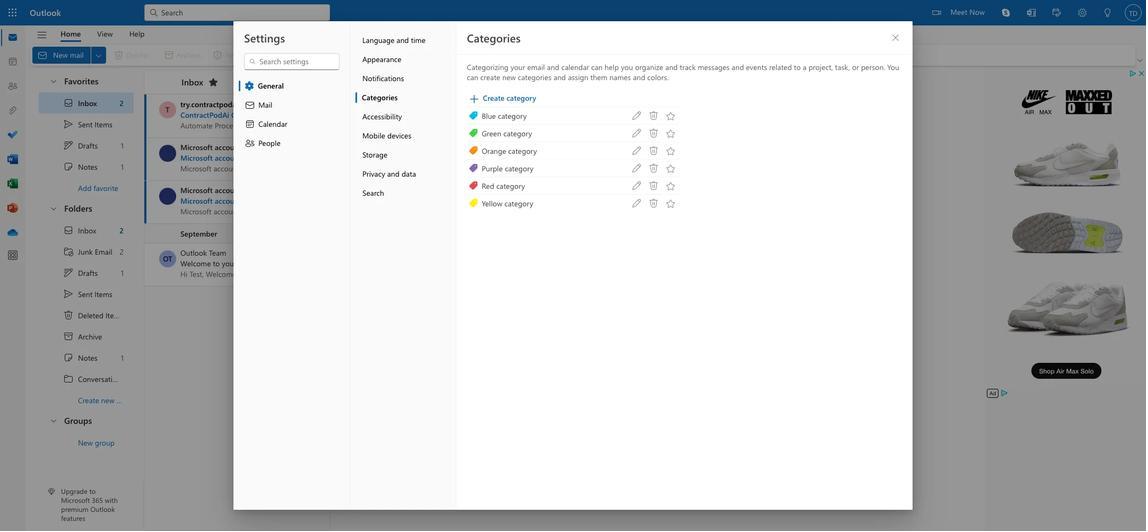 Task type: locate. For each thing, give the bounding box(es) containing it.
1 vertical spatial your
[[222, 258, 237, 269]]

1 horizontal spatial your
[[511, 62, 525, 72]]

1 vertical spatial  inbox
[[63, 225, 96, 236]]

groups
[[64, 415, 92, 426]]

language and time
[[362, 35, 426, 45]]

 tree item
[[39, 156, 134, 177], [39, 347, 134, 368]]

blue category group
[[467, 107, 679, 124]]

 button inside groups "tree item"
[[44, 411, 62, 430]]

and left data
[[387, 169, 400, 179]]

 sent items down favorites tree item
[[63, 119, 112, 129]]

can left the help
[[591, 62, 603, 72]]

mt up microsoft account team icon
[[162, 148, 173, 158]]

 button for red category
[[628, 178, 645, 193]]

4  button from the top
[[662, 160, 679, 177]]

purple category
[[482, 163, 534, 173]]

 inside yellow category group
[[648, 198, 659, 208]]

1 vertical spatial to
[[213, 258, 220, 269]]

 notes inside 'tree'
[[63, 352, 97, 363]]

more apps image
[[7, 250, 18, 261]]

4  button from the top
[[628, 161, 645, 176]]

tree
[[39, 220, 147, 411]]

1  tree item from the top
[[39, 156, 134, 177]]

 button for purple category
[[467, 162, 480, 175]]

new inside categorizing your email and calendar can help you organize and track messages and events related to a project, task, or person. you can create new categories and assign them names and colors.
[[502, 72, 516, 82]]

 inside purple category group
[[468, 163, 479, 174]]

1 select a conversation checkbox from the top
[[159, 145, 180, 162]]

5  button from the top
[[645, 178, 662, 193]]

as
[[473, 50, 480, 60]]

security inside microsoft account team microsoft account security info verification
[[243, 153, 270, 163]]

 button inside orange category group
[[467, 144, 480, 157]]

new left outlook.com
[[239, 258, 252, 269]]

category up green category
[[498, 111, 527, 121]]

0 vertical spatial 
[[63, 119, 74, 129]]

 button left red
[[467, 179, 480, 192]]

 button inside green category group
[[467, 127, 480, 140]]

features
[[61, 514, 85, 523]]

 inside tree item
[[63, 310, 74, 321]]

2 inside favorites tree
[[120, 98, 124, 108]]

1 2 from the top
[[120, 98, 124, 108]]

0 horizontal spatial to
[[89, 487, 96, 496]]

2 1 from the top
[[121, 162, 124, 172]]

0 vertical spatial sent
[[78, 119, 93, 129]]

3  from the top
[[49, 416, 58, 425]]

track
[[680, 62, 696, 72]]

 left orange
[[468, 145, 479, 156]]

groups tree item
[[39, 411, 134, 432]]

3  from the top
[[665, 146, 676, 156]]

ot
[[163, 254, 172, 264]]

0 vertical spatial 
[[63, 98, 74, 108]]

2 vertical spatial items
[[106, 310, 123, 320]]

welcome
[[180, 258, 211, 269]]

0 vertical spatial mt
[[162, 148, 173, 158]]

team inside microsoft account team microsoft account security info was added
[[243, 185, 261, 195]]

 tree item up junk
[[39, 220, 134, 241]]

2  drafts from the top
[[63, 267, 98, 278]]

2  inbox from the top
[[63, 225, 96, 236]]

software
[[248, 110, 278, 120]]

0 vertical spatial items
[[95, 119, 112, 129]]

mt for microsoft account security info verification
[[162, 148, 173, 158]]

 button inside red category group
[[467, 179, 480, 192]]

1  from the top
[[631, 110, 642, 121]]

1 vertical spatial  notes
[[63, 352, 97, 363]]

 button
[[628, 108, 645, 123], [628, 126, 645, 141], [628, 143, 645, 158], [628, 161, 645, 176], [628, 178, 645, 193], [628, 196, 645, 211]]

2 right email
[[120, 246, 124, 257]]

settings tab list
[[233, 21, 350, 510]]

category inside group
[[505, 198, 533, 208]]

your inside the outlook team welcome to your new outlook.com account
[[222, 258, 237, 269]]

2 vertical spatial 2
[[120, 246, 124, 257]]

 tree item
[[39, 114, 134, 135], [39, 283, 134, 305]]

2  sent items from the top
[[63, 289, 112, 299]]

Select a conversation checkbox
[[159, 145, 180, 162], [159, 188, 180, 205]]

0 vertical spatial 
[[49, 77, 58, 85]]

 tree item
[[39, 326, 134, 347]]

2  button from the top
[[44, 198, 62, 218]]

messages
[[698, 62, 730, 72]]

 inside blue category group
[[631, 110, 642, 121]]

 down 
[[63, 267, 74, 278]]

read
[[482, 50, 496, 60]]

outlook up welcome
[[180, 248, 207, 258]]

 button
[[645, 108, 662, 123], [645, 126, 662, 141], [645, 143, 662, 158], [645, 161, 662, 176], [645, 178, 662, 193], [645, 196, 662, 211]]

1 vertical spatial select a conversation checkbox
[[159, 188, 180, 205]]

 inside folders tree item
[[49, 204, 58, 213]]

 notes down  archive
[[63, 352, 97, 363]]

1 for 2nd  tree item from the bottom of the page
[[121, 162, 124, 172]]

 inside green category group
[[468, 128, 479, 138]]

0 vertical spatial  tree item
[[39, 114, 134, 135]]

info left was
[[272, 196, 285, 206]]

 up  tree item
[[63, 289, 74, 299]]


[[208, 77, 219, 88]]

category down the "orange category" on the left top of the page
[[505, 163, 534, 173]]

items right deleted
[[106, 310, 123, 320]]

2 vertical spatial inbox
[[78, 225, 96, 235]]

upgrade
[[61, 487, 87, 496]]

premium features image
[[48, 488, 55, 496]]

category for green category
[[503, 128, 532, 138]]

mt
[[162, 148, 173, 158], [162, 191, 173, 201]]

1 vertical spatial security
[[243, 196, 270, 206]]

0 vertical spatial outlook
[[30, 7, 61, 18]]


[[249, 58, 256, 65]]

0 vertical spatial security
[[243, 153, 270, 163]]

inbox up  junk email
[[78, 225, 96, 235]]

 drafts down junk
[[63, 267, 98, 278]]

upgrade to microsoft 365 with premium outlook features
[[61, 487, 118, 523]]

team for verification
[[243, 142, 261, 152]]

3  button from the top
[[467, 144, 480, 157]]

 left yellow
[[468, 198, 479, 209]]

 inside purple category group
[[631, 163, 642, 173]]

6  button from the top
[[467, 197, 480, 210]]

 for green category
[[631, 128, 642, 138]]

account
[[215, 142, 241, 152], [215, 153, 241, 163], [215, 185, 241, 195], [215, 196, 241, 206], [299, 258, 325, 269]]

1  drafts from the top
[[63, 140, 98, 151]]

 button inside favorites tree item
[[44, 71, 62, 91]]

2  from the top
[[631, 128, 642, 138]]

info
[[272, 153, 285, 163], [272, 196, 285, 206]]

4  from the top
[[631, 163, 642, 173]]


[[63, 374, 74, 384]]

 button left folders
[[44, 198, 62, 218]]

notes inside favorites tree
[[78, 162, 97, 172]]

1 horizontal spatial new
[[239, 258, 252, 269]]

application containing settings
[[0, 0, 1146, 531]]


[[631, 110, 642, 121], [631, 128, 642, 138], [631, 145, 642, 156], [631, 163, 642, 173], [631, 180, 642, 191], [631, 198, 642, 208]]

2 up  tree item
[[120, 225, 124, 235]]

appearance
[[362, 54, 402, 64]]

5  from the top
[[468, 180, 479, 191]]

to left a
[[794, 62, 801, 72]]

 left "green"
[[468, 128, 479, 138]]

 button for orange category
[[645, 143, 662, 158]]

2 sent from the top
[[78, 289, 93, 299]]

 button for purple category
[[645, 161, 662, 176]]

2 vertical spatial 
[[49, 416, 58, 425]]

 tree item
[[39, 92, 134, 114], [39, 220, 134, 241]]

security left was
[[243, 196, 270, 206]]

 button for red category
[[467, 179, 480, 192]]

outlook inside the outlook team welcome to your new outlook.com account
[[180, 248, 207, 258]]

1 for first  tree item from the bottom
[[121, 353, 124, 363]]

info down people
[[272, 153, 285, 163]]

category up purple category
[[508, 146, 537, 156]]

new
[[502, 72, 516, 82], [239, 258, 252, 269], [101, 395, 115, 405]]

 tree item
[[39, 305, 134, 326]]

1 vertical spatial  button
[[44, 198, 62, 218]]

5  button from the top
[[628, 178, 645, 193]]

1 up add favorite tree item
[[121, 162, 124, 172]]

red category group
[[467, 177, 679, 194]]

1 vertical spatial drafts
[[78, 268, 98, 278]]

account left 
[[215, 142, 241, 152]]

 tree item down favorites tree item
[[39, 114, 134, 135]]

1  notes from the top
[[63, 161, 97, 172]]

 left favorites
[[49, 77, 58, 85]]

3 2 from the top
[[120, 246, 124, 257]]

account right outlook.com
[[299, 258, 325, 269]]

meet
[[951, 7, 968, 17]]

1 vertical spatial team
[[243, 185, 261, 195]]

0 vertical spatial team
[[243, 142, 261, 152]]

them
[[590, 72, 608, 82]]

2  from the top
[[63, 225, 74, 236]]

1 vertical spatial create
[[78, 395, 99, 405]]

can left the create
[[467, 72, 478, 82]]

2 horizontal spatial to
[[794, 62, 801, 72]]

 inside yellow category group
[[665, 198, 676, 209]]

1  from the top
[[665, 111, 676, 121]]

 button left purple
[[467, 162, 480, 175]]

to inside the outlook team welcome to your new outlook.com account
[[213, 258, 220, 269]]

category inside  create category
[[507, 93, 536, 103]]

0 horizontal spatial create
[[78, 395, 99, 405]]

and left time
[[397, 35, 409, 45]]

create up blue
[[483, 93, 505, 103]]

 button inside purple category group
[[628, 161, 645, 176]]

outlook.com
[[254, 258, 297, 269]]

and left the track
[[665, 62, 678, 72]]

 inside red category group
[[468, 180, 479, 191]]

6  button from the top
[[662, 195, 679, 212]]

green category group
[[467, 124, 679, 142]]

2 horizontal spatial outlook
[[180, 248, 207, 258]]

 inside green category group
[[648, 128, 659, 138]]

 inside purple category group
[[665, 163, 676, 174]]

 inside red category group
[[631, 180, 642, 191]]

 for yellow category
[[631, 198, 642, 208]]

mt down microsoft account team image
[[162, 191, 173, 201]]

account inside the outlook team welcome to your new outlook.com account
[[299, 258, 325, 269]]

2  notes from the top
[[63, 352, 97, 363]]

2  from the top
[[468, 128, 479, 138]]

sent down favorites tree item
[[78, 119, 93, 129]]

5  button from the top
[[467, 179, 480, 192]]

 button inside orange category group
[[628, 143, 645, 158]]

items inside favorites tree
[[95, 119, 112, 129]]

0 vertical spatial select a conversation checkbox
[[159, 145, 180, 162]]

5  from the top
[[665, 181, 676, 191]]

2 vertical spatial to
[[89, 487, 96, 496]]

your down team on the left of page
[[222, 258, 237, 269]]

0 vertical spatial  inbox
[[63, 98, 97, 108]]

application
[[0, 0, 1146, 531]]

create
[[483, 93, 505, 103], [78, 395, 99, 405]]

to inside upgrade to microsoft 365 with premium outlook features
[[89, 487, 96, 496]]

2  from the top
[[63, 267, 74, 278]]

4  from the top
[[665, 163, 676, 174]]

 inside orange category group
[[665, 146, 676, 156]]

1 team from the top
[[243, 142, 261, 152]]

and right email
[[547, 62, 559, 72]]

outlook up the 
[[30, 7, 61, 18]]

to right upgrade
[[89, 487, 96, 496]]

info inside microsoft account team microsoft account security info verification
[[272, 153, 285, 163]]

1  from the top
[[63, 140, 74, 151]]

items down favorites tree item
[[95, 119, 112, 129]]


[[49, 77, 58, 85], [49, 204, 58, 213], [49, 416, 58, 425]]

2 drafts from the top
[[78, 268, 98, 278]]

 inside favorites tree item
[[49, 77, 58, 85]]

0 vertical spatial notes
[[78, 162, 97, 172]]

-
[[280, 110, 283, 120]]

 for purple category
[[665, 163, 676, 174]]

0 horizontal spatial categories
[[362, 92, 398, 102]]

3  button from the top
[[628, 143, 645, 158]]

outlook inside 'banner'
[[30, 7, 61, 18]]

1 up history
[[121, 353, 124, 363]]

categories up repository
[[362, 92, 398, 102]]

team down microsoft account team microsoft account security info verification
[[243, 185, 261, 195]]

category for purple category
[[505, 163, 534, 173]]

1 vertical spatial 
[[49, 204, 58, 213]]

 up 
[[63, 225, 74, 236]]

tab list
[[53, 25, 153, 42]]

5  from the top
[[631, 180, 642, 191]]

2 vertical spatial new
[[101, 395, 115, 405]]

 for red category
[[665, 181, 676, 191]]

0 vertical spatial new
[[502, 72, 516, 82]]

2 inside  tree item
[[120, 246, 124, 257]]

2 select a conversation checkbox from the top
[[159, 188, 180, 205]]

 inside blue category group
[[468, 110, 479, 121]]

drafts up add favorite tree item
[[78, 140, 98, 150]]

1 vertical spatial sent
[[78, 289, 93, 299]]

 button for yellow category
[[628, 196, 645, 211]]

2  button from the top
[[645, 126, 662, 141]]

 button inside blue category group
[[467, 109, 480, 122]]

1 vertical spatial mt
[[162, 191, 173, 201]]

0 vertical spatial 
[[63, 140, 74, 151]]

2  button from the top
[[662, 125, 679, 142]]

1 vertical spatial  tree item
[[39, 347, 134, 368]]

 button inside purple category group
[[467, 162, 480, 175]]

new left 'folder'
[[101, 395, 115, 405]]

0 vertical spatial  notes
[[63, 161, 97, 172]]

 left groups
[[49, 416, 58, 425]]

1  tree item from the top
[[39, 92, 134, 114]]

create inside tree item
[[78, 395, 99, 405]]

folders tree item
[[39, 198, 134, 220]]

6  button from the top
[[628, 196, 645, 211]]

 sent items up  tree item
[[63, 289, 112, 299]]

 button for purple category
[[628, 161, 645, 176]]

 inside yellow category group
[[631, 198, 642, 208]]

2  button from the top
[[467, 127, 480, 140]]

 tree item up deleted
[[39, 283, 134, 305]]

 button left yellow
[[467, 197, 480, 210]]

1 horizontal spatial create
[[483, 93, 505, 103]]

 left purple
[[468, 163, 479, 174]]

1 vertical spatial new
[[239, 258, 252, 269]]

contractpodai
[[180, 110, 229, 120]]

 up add favorite tree item
[[63, 140, 74, 151]]

select a conversation checkbox down microsoft account team image
[[159, 188, 180, 205]]

document containing settings
[[0, 0, 1146, 531]]

1 vertical spatial categories
[[362, 92, 398, 102]]

 button for blue category
[[662, 107, 679, 124]]

1 vertical spatial inbox
[[78, 98, 97, 108]]

 left blue
[[468, 110, 479, 121]]

2 down favorites tree item
[[120, 98, 124, 108]]

 button inside green category group
[[628, 126, 645, 141]]

 junk email
[[63, 246, 112, 257]]

1  button from the top
[[628, 108, 645, 123]]

1 horizontal spatial categories
[[467, 30, 521, 45]]

 down favorites
[[63, 119, 74, 129]]

team down 
[[243, 142, 261, 152]]

folder
[[117, 395, 136, 405]]

 inside red category group
[[665, 181, 676, 191]]

microsoft account team microsoft account security info verification
[[180, 142, 325, 163]]

new right the create
[[502, 72, 516, 82]]

 inbox inside favorites tree
[[63, 98, 97, 108]]

1 vertical spatial 
[[63, 225, 74, 236]]

1  button from the top
[[467, 109, 480, 122]]

 tree item up add favorite tree item
[[39, 135, 134, 156]]

inbox left  'button'
[[181, 76, 203, 87]]

3  button from the top
[[662, 142, 679, 159]]

1  button from the top
[[662, 107, 679, 124]]

drafts inside favorites tree
[[78, 140, 98, 150]]

tags group
[[427, 45, 753, 66]]

categories inside button
[[362, 92, 398, 102]]

0 vertical spatial 2
[[120, 98, 124, 108]]

items inside  deleted items
[[106, 310, 123, 320]]

and inside privacy and data button
[[387, 169, 400, 179]]

0 vertical spatial categories
[[467, 30, 521, 45]]

security down 
[[243, 153, 270, 163]]

Search settings search field
[[256, 56, 328, 67]]

1  button from the top
[[44, 71, 62, 91]]

3  from the top
[[468, 145, 479, 156]]

 button left blue
[[467, 109, 480, 122]]

 for orange category
[[468, 145, 479, 156]]

categories
[[518, 72, 552, 82]]

sent up  tree item
[[78, 289, 93, 299]]

1  from the top
[[63, 119, 74, 129]]

 sent items inside favorites tree
[[63, 119, 112, 129]]

1 horizontal spatial to
[[213, 258, 220, 269]]

0 vertical spatial to
[[794, 62, 801, 72]]

left-rail-appbar navigation
[[2, 25, 23, 245]]

1 drafts from the top
[[78, 140, 98, 150]]

1 vertical spatial 
[[63, 267, 74, 278]]

 button inside red category group
[[628, 178, 645, 193]]

 inside orange category group
[[631, 145, 642, 156]]

2  button from the top
[[628, 126, 645, 141]]

 drafts up add
[[63, 140, 98, 151]]

2  from the top
[[63, 289, 74, 299]]

 tree item
[[39, 135, 134, 156], [39, 262, 134, 283]]

onedrive image
[[7, 228, 18, 238]]

ad
[[990, 389, 996, 397]]

storage
[[362, 150, 388, 160]]

 inside green category group
[[665, 128, 676, 139]]

category for yellow category
[[505, 198, 533, 208]]

category down purple category
[[496, 181, 525, 191]]

 button for blue category
[[628, 108, 645, 123]]

3  from the top
[[631, 145, 642, 156]]

notes up add favorite tree item
[[78, 162, 97, 172]]

task,
[[835, 62, 850, 72]]

2  from the top
[[63, 352, 74, 363]]

 tree item
[[39, 368, 147, 389]]

2 info from the top
[[272, 196, 285, 206]]

select a conversation checkbox up microsoft account team icon
[[159, 145, 180, 162]]

you
[[621, 62, 633, 72]]

2 security from the top
[[243, 196, 270, 206]]

word image
[[7, 154, 18, 165]]

1  from the top
[[63, 98, 74, 108]]

1 horizontal spatial outlook
[[90, 505, 115, 514]]


[[891, 33, 900, 42]]

 button for orange category
[[628, 143, 645, 158]]

categories inside tab panel
[[467, 30, 521, 45]]

now
[[970, 7, 985, 17]]

 button for favorites
[[44, 71, 62, 91]]

archive
[[78, 331, 102, 341]]

2  from the top
[[49, 204, 58, 213]]

inbox inside favorites tree
[[78, 98, 97, 108]]

6  button from the top
[[645, 196, 662, 211]]


[[468, 110, 479, 121], [468, 128, 479, 138], [468, 145, 479, 156], [468, 163, 479, 174], [468, 180, 479, 191], [468, 198, 479, 209]]

0 vertical spatial  sent items
[[63, 119, 112, 129]]

6  from the top
[[468, 198, 479, 209]]

2 for 1st  tree item
[[120, 98, 124, 108]]

try.contractpodai.com image
[[159, 101, 176, 118]]

0 vertical spatial drafts
[[78, 140, 98, 150]]

 inside orange category group
[[468, 145, 479, 156]]

 button for yellow category
[[662, 195, 679, 212]]

1 sent from the top
[[78, 119, 93, 129]]

category up the "orange category" on the left top of the page
[[503, 128, 532, 138]]

1  button from the top
[[645, 108, 662, 123]]

4  from the top
[[468, 163, 479, 174]]

document
[[0, 0, 1146, 531]]

info for was
[[272, 196, 285, 206]]

set your advertising preferences image
[[1000, 389, 1009, 397]]

 inside orange category group
[[648, 145, 659, 156]]

security inside microsoft account team microsoft account security info was added
[[243, 196, 270, 206]]

mail
[[258, 100, 272, 110]]

0 vertical spatial 
[[63, 161, 74, 172]]

0 vertical spatial inbox
[[181, 76, 203, 87]]

1 vertical spatial notes
[[78, 353, 97, 363]]

categories tab panel
[[456, 21, 913, 510]]


[[36, 29, 47, 41]]

 inside groups "tree item"
[[49, 416, 58, 425]]

 sent items inside 'tree'
[[63, 289, 112, 299]]

team
[[243, 142, 261, 152], [243, 185, 261, 195]]

 button for purple category
[[662, 160, 679, 177]]

clm
[[231, 110, 246, 120]]

0 vertical spatial info
[[272, 153, 285, 163]]

home button
[[53, 25, 89, 42]]

0 vertical spatial  drafts
[[63, 140, 98, 151]]

3 1 from the top
[[121, 268, 124, 278]]

 for blue category
[[468, 110, 479, 121]]

 inside purple category group
[[648, 163, 659, 173]]

2  tree item from the top
[[39, 347, 134, 368]]

3  button from the top
[[44, 411, 62, 430]]

0 horizontal spatial new
[[101, 395, 115, 405]]

 down favorites
[[63, 98, 74, 108]]

1 vertical spatial 
[[63, 352, 74, 363]]

1 vertical spatial  tree item
[[39, 283, 134, 305]]

 up add favorite tree item
[[63, 161, 74, 172]]

 button for groups
[[44, 411, 62, 430]]

inbox
[[181, 76, 203, 87], [78, 98, 97, 108], [78, 225, 96, 235]]

 notes up add
[[63, 161, 97, 172]]

 drafts inside favorites tree
[[63, 140, 98, 151]]

 button inside blue category group
[[628, 108, 645, 123]]

 sent items
[[63, 119, 112, 129], [63, 289, 112, 299]]

inbox for 1st  tree item from the bottom of the page
[[78, 225, 96, 235]]

1 notes from the top
[[78, 162, 97, 172]]

 inbox for 1st  tree item
[[63, 98, 97, 108]]

1 info from the top
[[272, 153, 285, 163]]

category down categories
[[507, 93, 536, 103]]

0 vertical spatial your
[[511, 62, 525, 72]]

mt inside microsoft account team icon
[[162, 191, 173, 201]]

 button
[[467, 109, 480, 122], [467, 127, 480, 140], [467, 144, 480, 157], [467, 162, 480, 175], [467, 179, 480, 192], [467, 197, 480, 210]]

 button left groups
[[44, 411, 62, 430]]

1 vertical spatial outlook
[[180, 248, 207, 258]]

1  from the top
[[468, 110, 479, 121]]

1 vertical spatial  tree item
[[39, 262, 134, 283]]

1 1 from the top
[[121, 140, 124, 150]]

2 horizontal spatial new
[[502, 72, 516, 82]]

5  button from the top
[[662, 177, 679, 194]]

organize
[[635, 62, 663, 72]]

select a conversation checkbox for microsoft account security info was added
[[159, 188, 180, 205]]

tree containing 
[[39, 220, 147, 411]]

0 horizontal spatial outlook
[[30, 7, 61, 18]]

team inside microsoft account team microsoft account security info verification
[[243, 142, 261, 152]]

 down the 
[[63, 352, 74, 363]]

category for red category
[[496, 181, 525, 191]]

your left email
[[511, 62, 525, 72]]

1 left microsoft account team image
[[121, 140, 124, 150]]

dialog containing settings
[[0, 0, 1146, 531]]

 inside blue category group
[[648, 110, 659, 121]]

2  tree item from the top
[[39, 220, 134, 241]]

 button inside folders tree item
[[44, 198, 62, 218]]

 tree item up add
[[39, 156, 134, 177]]

4 1 from the top
[[121, 353, 124, 363]]

 inside green category group
[[631, 128, 642, 138]]

team
[[209, 248, 226, 258]]

 button inside yellow category group
[[467, 197, 480, 210]]

try.contractpodai.com
[[180, 99, 255, 109]]


[[63, 161, 74, 172], [63, 352, 74, 363]]

folders
[[64, 203, 92, 214]]

categorizing
[[467, 62, 509, 72]]

outlook team image
[[159, 250, 176, 267]]

1  from the top
[[63, 161, 74, 172]]

1 vertical spatial 2
[[120, 225, 124, 235]]

1 vertical spatial info
[[272, 196, 285, 206]]

1  inbox from the top
[[63, 98, 97, 108]]


[[245, 119, 255, 129]]

 tree item down favorites
[[39, 92, 134, 114]]

person.
[[861, 62, 885, 72]]

outlook right 'premium'
[[90, 505, 115, 514]]

 left folders
[[49, 204, 58, 213]]

 inside red category group
[[648, 180, 659, 191]]

 for groups
[[49, 416, 58, 425]]

1 vertical spatial  sent items
[[63, 289, 112, 299]]

0 horizontal spatial your
[[222, 258, 237, 269]]

3  button from the top
[[645, 143, 662, 158]]

inbox down favorites tree item
[[78, 98, 97, 108]]

1  from the top
[[49, 77, 58, 85]]

select a conversation checkbox for microsoft account security info verification
[[159, 145, 180, 162]]

drafts for 2nd  tree item from the top of the page
[[78, 268, 98, 278]]

0 vertical spatial  tree item
[[39, 156, 134, 177]]

mt inside microsoft account team image
[[162, 148, 173, 158]]

group
[[95, 438, 115, 448]]

1 vertical spatial  drafts
[[63, 267, 98, 278]]

1 vertical spatial  tree item
[[39, 220, 134, 241]]

orange category group
[[467, 142, 679, 159]]

notes down "" tree item
[[78, 353, 97, 363]]

 notes inside favorites tree
[[63, 161, 97, 172]]

appearance button
[[356, 50, 456, 69]]

0 vertical spatial  tree item
[[39, 135, 134, 156]]

1 mt from the top
[[162, 148, 173, 158]]

drafts down  junk email
[[78, 268, 98, 278]]

microsoft
[[180, 142, 213, 152], [180, 153, 213, 163], [180, 185, 213, 195], [180, 196, 213, 206], [61, 496, 90, 505]]

1 down  tree item
[[121, 268, 124, 278]]

 tree item down  archive
[[39, 347, 134, 368]]

0 vertical spatial  tree item
[[39, 92, 134, 114]]

1 for first  tree item from the top of the page
[[121, 140, 124, 150]]

 inbox up junk
[[63, 225, 96, 236]]

categorizing your email and calendar can help you organize and track messages and events related to a project, task, or person. you can create new categories and assign them names and colors.
[[467, 62, 899, 82]]

0 vertical spatial  button
[[44, 71, 62, 91]]

 button for green category
[[467, 127, 480, 140]]

info inside microsoft account team microsoft account security info was added
[[272, 196, 285, 206]]

6  from the top
[[631, 198, 642, 208]]

drafts for first  tree item from the top of the page
[[78, 140, 98, 150]]

 inside favorites tree
[[63, 119, 74, 129]]

 for folders
[[49, 204, 58, 213]]

 button left favorites
[[44, 71, 62, 91]]

2  from the top
[[665, 128, 676, 139]]

 inbox
[[63, 98, 97, 108], [63, 225, 96, 236]]

 button inside yellow category group
[[628, 196, 645, 211]]

purple category group
[[467, 159, 679, 177]]

mobile
[[362, 131, 385, 141]]

1 vertical spatial 
[[63, 289, 74, 299]]

 inside blue category group
[[665, 111, 676, 121]]

history
[[123, 374, 147, 384]]

0 vertical spatial create
[[483, 93, 505, 103]]

 tree item down junk
[[39, 262, 134, 283]]

outlook for outlook team welcome to your new outlook.com account
[[180, 248, 207, 258]]

 button for red category
[[645, 178, 662, 193]]

4  button from the top
[[467, 162, 480, 175]]

category down red category
[[505, 198, 533, 208]]

 for red category
[[631, 180, 642, 191]]

2 2 from the top
[[120, 225, 124, 235]]

2 vertical spatial  button
[[44, 411, 62, 430]]

2 vertical spatial outlook
[[90, 505, 115, 514]]

2 team from the top
[[243, 185, 261, 195]]

dialog
[[0, 0, 1146, 531]]

create new folder tree item
[[39, 389, 136, 411]]

1  sent items from the top
[[63, 119, 112, 129]]

privacy
[[362, 169, 385, 179]]

to down team on the left of page
[[213, 258, 220, 269]]

2 mt from the top
[[162, 191, 173, 201]]

1 security from the top
[[243, 153, 270, 163]]

1 vertical spatial items
[[95, 289, 112, 299]]

added
[[302, 196, 323, 206]]

4  button from the top
[[645, 161, 662, 176]]

 inside yellow category group
[[468, 198, 479, 209]]

microsoft account team image
[[159, 188, 176, 205]]

 archive
[[63, 331, 102, 342]]

 button left "green"
[[467, 127, 480, 140]]

6  from the top
[[665, 198, 676, 209]]

 for green category
[[665, 128, 676, 139]]



Task type: describe. For each thing, give the bounding box(es) containing it.
account down microsoft account team microsoft account security info verification
[[215, 185, 241, 195]]

 for orange category
[[665, 146, 676, 156]]

meet now
[[951, 7, 985, 17]]

outlook team welcome to your new outlook.com account
[[180, 248, 325, 269]]

green
[[482, 128, 501, 138]]

 for blue category
[[648, 110, 659, 121]]

 button for green category
[[628, 126, 645, 141]]

favorite
[[94, 183, 118, 193]]

purple
[[482, 163, 503, 173]]

privacy and data button
[[356, 164, 456, 184]]

account up team on the left of page
[[215, 196, 241, 206]]

search button
[[356, 184, 456, 203]]

create inside  create category
[[483, 93, 505, 103]]


[[244, 81, 255, 91]]

excel image
[[7, 179, 18, 189]]

 calendar
[[245, 119, 287, 129]]

or
[[852, 62, 859, 72]]

 button for red category
[[662, 177, 679, 194]]

move & delete group
[[32, 45, 360, 66]]

settings
[[244, 30, 285, 45]]

 for green category
[[648, 128, 659, 138]]

data
[[402, 169, 416, 179]]


[[469, 94, 480, 104]]

2  tree item from the top
[[39, 283, 134, 305]]

assign
[[568, 72, 588, 82]]

 notes for first  tree item from the bottom
[[63, 352, 97, 363]]

2 notes from the top
[[78, 353, 97, 363]]

 button for orange category
[[467, 144, 480, 157]]

and left colors.
[[633, 72, 645, 82]]

mt for microsoft account security info was added
[[162, 191, 173, 201]]

powered
[[295, 110, 325, 120]]

green category
[[482, 128, 532, 138]]

email
[[527, 62, 545, 72]]


[[933, 8, 941, 17]]

and inside language and time button
[[397, 35, 409, 45]]

 for purple category
[[468, 163, 479, 174]]

1 for 2nd  tree item from the top of the page
[[121, 268, 124, 278]]

you
[[887, 62, 899, 72]]

general
[[258, 81, 284, 91]]

 button for folders
[[44, 198, 62, 218]]

 button for green category
[[645, 126, 662, 141]]

1  tree item from the top
[[39, 135, 134, 156]]

new inside tree item
[[101, 395, 115, 405]]

 deleted items
[[63, 310, 123, 321]]

devices
[[387, 131, 411, 141]]

message list no conversations selected list box
[[144, 94, 394, 531]]

notifications button
[[356, 69, 456, 88]]

privacy and data
[[362, 169, 416, 179]]

calendar
[[258, 119, 287, 129]]

create
[[480, 72, 500, 82]]

search
[[362, 188, 384, 198]]

favorites tree
[[39, 67, 134, 198]]

new inside the outlook team welcome to your new outlook.com account
[[239, 258, 252, 269]]

security for was
[[243, 196, 270, 206]]

inbox 
[[181, 76, 219, 88]]


[[63, 246, 74, 257]]

email
[[95, 246, 112, 257]]

 for blue category
[[631, 110, 642, 121]]

and left events at right top
[[732, 62, 744, 72]]

create new folder
[[78, 395, 136, 405]]

deleted
[[78, 310, 104, 320]]

was
[[287, 196, 300, 206]]

red category
[[482, 181, 525, 191]]

favorites
[[64, 75, 98, 86]]

contractpodai clm software - ai-powered contract repository
[[180, 110, 394, 120]]

 for green category
[[468, 128, 479, 138]]

to inside categorizing your email and calendar can help you organize and track messages and events related to a project, task, or person. you can create new categories and assign them names and colors.
[[794, 62, 801, 72]]

2  tree item from the top
[[39, 262, 134, 283]]

1 horizontal spatial can
[[591, 62, 603, 72]]

 button
[[887, 29, 904, 46]]

outlook inside upgrade to microsoft 365 with premium outlook features
[[90, 505, 115, 514]]

ai-
[[285, 110, 295, 120]]

project,
[[809, 62, 833, 72]]

 sent items for second  tree item from the bottom
[[63, 119, 112, 129]]

 for orange category
[[631, 145, 642, 156]]

2 for 1st  tree item from the bottom of the page
[[120, 225, 124, 235]]

 inbox for 1st  tree item from the bottom of the page
[[63, 225, 96, 236]]

language and time button
[[356, 31, 456, 50]]

 tree item
[[39, 241, 134, 262]]

add
[[78, 183, 92, 193]]

a
[[803, 62, 807, 72]]

 for purple category
[[631, 163, 642, 173]]

accessibility button
[[356, 107, 456, 126]]

 for yellow category
[[648, 198, 659, 208]]

0 horizontal spatial can
[[467, 72, 478, 82]]

inbox for 1st  tree item
[[78, 98, 97, 108]]

outlook banner
[[0, 0, 1146, 25]]

items for  tree item
[[106, 310, 123, 320]]

premium
[[61, 505, 88, 514]]

categories heading
[[467, 30, 521, 45]]

all
[[463, 50, 471, 60]]

junk
[[78, 246, 93, 257]]

microsoft account team image
[[159, 145, 176, 162]]

 for yellow category
[[468, 198, 479, 209]]

repository
[[358, 110, 394, 120]]

 inside favorites tree
[[63, 161, 74, 172]]

settings heading
[[244, 30, 285, 45]]

1  tree item from the top
[[39, 114, 134, 135]]

 for blue category
[[665, 111, 676, 121]]

categories element
[[467, 62, 902, 212]]

 for purple category
[[648, 163, 659, 173]]

team for was
[[243, 185, 261, 195]]

colors.
[[647, 72, 669, 82]]

language
[[362, 35, 395, 45]]

 button for orange category
[[662, 142, 679, 159]]

security for verification
[[243, 153, 270, 163]]

powerpoint image
[[7, 203, 18, 214]]

mail image
[[7, 32, 18, 43]]

favorites tree item
[[39, 71, 134, 92]]


[[432, 50, 442, 60]]

 for red category
[[648, 180, 659, 191]]

category for blue category
[[498, 111, 527, 121]]

 for orange category
[[648, 145, 659, 156]]

outlook link
[[30, 0, 61, 25]]

time
[[411, 35, 426, 45]]

microsoft inside upgrade to microsoft 365 with premium outlook features
[[61, 496, 90, 505]]

people image
[[7, 81, 18, 92]]

 button for blue category
[[645, 108, 662, 123]]

 inside favorites tree
[[63, 98, 74, 108]]

 for red category
[[468, 180, 479, 191]]

365
[[92, 496, 103, 505]]

items for 2nd  tree item from the top
[[95, 289, 112, 299]]

blue
[[482, 111, 496, 121]]

help
[[605, 62, 619, 72]]

files image
[[7, 106, 18, 116]]

new
[[78, 438, 93, 448]]

add favorite tree item
[[39, 177, 134, 198]]

category for orange category
[[508, 146, 537, 156]]

 for yellow category
[[665, 198, 676, 209]]

t
[[165, 105, 169, 115]]

 sent items for 2nd  tree item from the top
[[63, 289, 112, 299]]

 inside favorites tree
[[63, 140, 74, 151]]

inbox heading
[[168, 71, 222, 94]]

2 for  tree item
[[120, 246, 124, 257]]

verification
[[287, 153, 325, 163]]

message list section
[[144, 68, 394, 531]]

microsoft account team microsoft account security info was added
[[180, 185, 323, 206]]

sent inside favorites tree
[[78, 119, 93, 129]]

new group
[[78, 438, 115, 448]]

tab list containing home
[[53, 25, 153, 42]]

Select a conversation checkbox
[[159, 250, 180, 267]]

inbox inside the inbox 
[[181, 76, 203, 87]]

orange category
[[482, 146, 537, 156]]

items for second  tree item from the bottom
[[95, 119, 112, 129]]

new group tree item
[[39, 432, 134, 453]]

 button for blue category
[[467, 109, 480, 122]]

mark
[[445, 50, 461, 60]]

yellow category group
[[467, 194, 679, 212]]

yellow
[[482, 198, 502, 208]]

to do image
[[7, 130, 18, 141]]

 notes for 2nd  tree item from the bottom of the page
[[63, 161, 97, 172]]

red
[[482, 181, 494, 191]]

storage button
[[356, 145, 456, 164]]

 button for green category
[[662, 125, 679, 142]]

account down clm
[[215, 153, 241, 163]]

your inside categorizing your email and calendar can help you organize and track messages and events related to a project, task, or person. you can create new categories and assign them names and colors.
[[511, 62, 525, 72]]

 button for yellow category
[[645, 196, 662, 211]]

info for verification
[[272, 153, 285, 163]]

help button
[[121, 25, 153, 42]]

accessibility
[[362, 111, 402, 122]]

 button
[[205, 74, 222, 91]]

and left 'assign'
[[554, 72, 566, 82]]

yellow category
[[482, 198, 533, 208]]

 button for yellow category
[[467, 197, 480, 210]]

 for favorites
[[49, 77, 58, 85]]

calendar image
[[7, 57, 18, 67]]

notifications
[[362, 73, 404, 83]]

orange
[[482, 146, 506, 156]]

view
[[97, 28, 113, 38]]

outlook for outlook
[[30, 7, 61, 18]]

home
[[60, 28, 81, 38]]

with
[[105, 496, 118, 505]]

 mark all as read
[[432, 50, 496, 60]]



Task type: vqa. For each thing, say whether or not it's contained in the screenshot.


